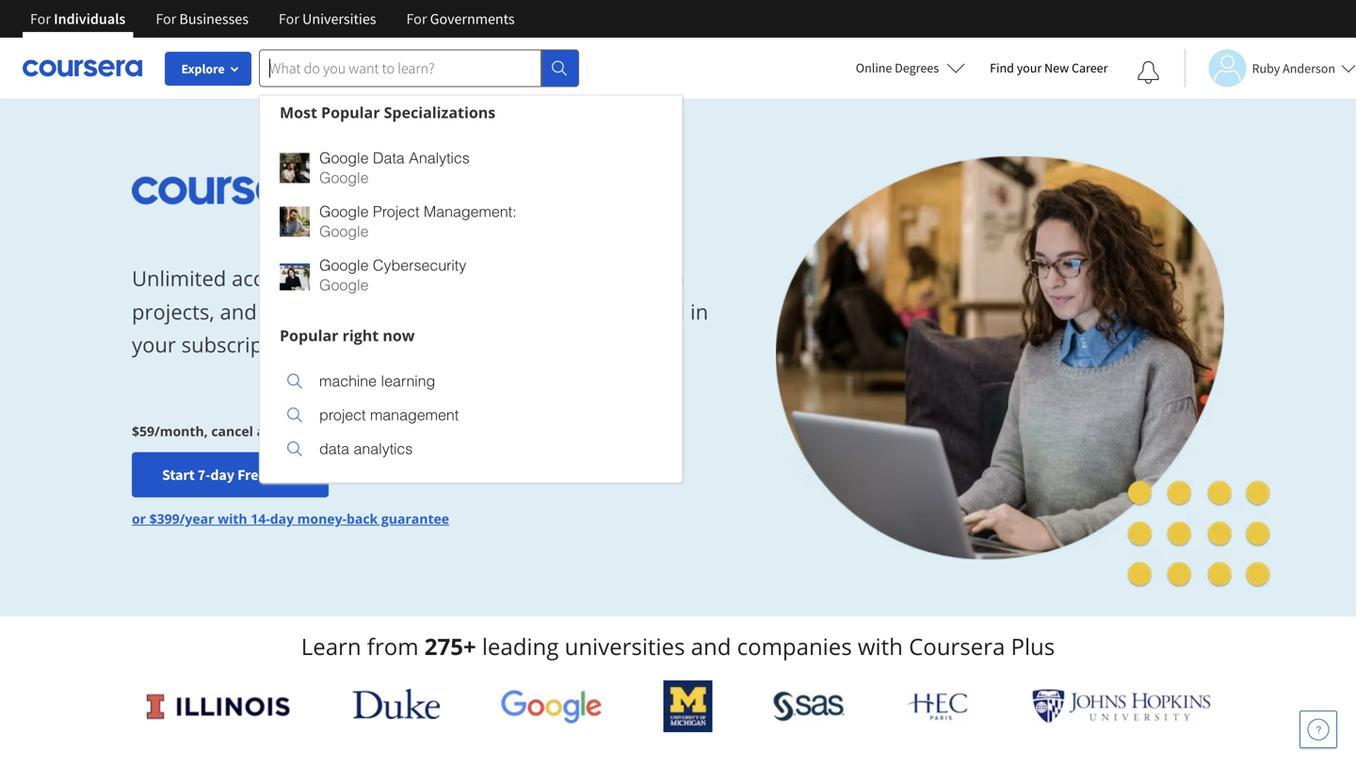 Task type: vqa. For each thing, say whether or not it's contained in the screenshot.
• in the Module 4 Module 4 • 6 Hours To Complete
no



Task type: describe. For each thing, give the bounding box(es) containing it.
most popular specializations
[[280, 102, 496, 122]]

universities
[[565, 632, 685, 662]]

hec paris image
[[905, 688, 971, 726]]

learning
[[381, 373, 435, 390]]

banner navigation
[[15, 0, 530, 38]]

online
[[856, 59, 892, 76]]

7,000+
[[325, 264, 389, 293]]

businesses
[[179, 9, 249, 28]]

free
[[237, 466, 266, 484]]

world-
[[395, 264, 456, 293]]

/year
[[180, 510, 214, 528]]

ruby anderson
[[1252, 60, 1336, 77]]

learn from 275+ leading universities and companies with coursera plus
[[301, 632, 1055, 662]]

for individuals
[[30, 9, 126, 28]]

analytics
[[354, 440, 413, 458]]

suggestion image image down coursera plus image
[[280, 207, 310, 237]]

suggestion image image left project
[[287, 408, 302, 423]]

find your new career
[[990, 59, 1108, 76]]

275+
[[425, 632, 476, 662]]

job-
[[262, 298, 299, 326]]

and inside unlimited access to 7,000+ world-class courses, hands-on projects, and job-ready certificate programs—all included in your subscription
[[220, 298, 257, 326]]

popular right now
[[280, 325, 415, 346]]

0 horizontal spatial with
[[218, 510, 247, 528]]

university of michigan image
[[663, 681, 712, 733]]

explore button
[[165, 52, 251, 86]]

anytime
[[257, 422, 311, 440]]

1 horizontal spatial and
[[691, 632, 731, 662]]

1 vertical spatial with
[[858, 632, 903, 662]]

unlimited access to 7,000+ world-class courses, hands-on projects, and job-ready certificate programs—all included in your subscription
[[132, 264, 708, 359]]

project management
[[319, 406, 459, 424]]

new
[[1045, 59, 1069, 76]]

specializations
[[384, 102, 496, 122]]

data
[[319, 440, 349, 458]]

start 7-day free trial button
[[132, 452, 329, 498]]

coursera
[[909, 632, 1005, 662]]

right
[[342, 325, 379, 346]]

list box for popular right now
[[260, 353, 682, 483]]

in
[[690, 298, 708, 326]]

hands-
[[594, 264, 660, 293]]

show notifications image
[[1137, 61, 1160, 84]]

your inside unlimited access to 7,000+ world-class courses, hands-on projects, and job-ready certificate programs—all included in your subscription
[[132, 331, 176, 359]]

for for universities
[[279, 9, 299, 28]]

google project management: google
[[319, 203, 517, 240]]

online degrees button
[[841, 47, 981, 89]]

list box for most popular specializations
[[260, 130, 682, 319]]

project
[[373, 203, 420, 220]]

duke university image
[[353, 689, 440, 720]]

1 google from the top
[[319, 149, 369, 167]]

class
[[456, 264, 503, 293]]

companies
[[737, 632, 852, 662]]

for for businesses
[[156, 9, 176, 28]]

google data analytics google
[[319, 149, 470, 186]]

career
[[1072, 59, 1108, 76]]

find your new career link
[[981, 57, 1118, 80]]

learn
[[301, 632, 361, 662]]

subscription
[[181, 331, 301, 359]]

for governments
[[406, 9, 515, 28]]

online degrees
[[856, 59, 939, 76]]

to
[[300, 264, 320, 293]]

most
[[280, 102, 317, 122]]

for businesses
[[156, 9, 249, 28]]

/month,
[[154, 422, 208, 440]]

on
[[660, 264, 685, 293]]

google image
[[501, 689, 602, 724]]

14-
[[251, 510, 270, 528]]

3 google from the top
[[319, 203, 369, 220]]

anderson
[[1283, 60, 1336, 77]]

coursera image
[[23, 53, 142, 83]]

programs—all
[[460, 298, 597, 326]]

from
[[367, 632, 419, 662]]

universities
[[302, 9, 376, 28]]

7-
[[198, 466, 210, 484]]



Task type: locate. For each thing, give the bounding box(es) containing it.
and up university of michigan image
[[691, 632, 731, 662]]

google cybersecurity google
[[319, 257, 466, 294]]

start 7-day free trial
[[162, 466, 299, 484]]

0 vertical spatial with
[[218, 510, 247, 528]]

4 google from the top
[[319, 223, 369, 240]]

coursera plus image
[[132, 177, 418, 205]]

and up the subscription
[[220, 298, 257, 326]]

list box
[[260, 130, 682, 319], [260, 353, 682, 483]]

2 list box from the top
[[260, 353, 682, 483]]

ruby
[[1252, 60, 1280, 77]]

1 horizontal spatial your
[[1017, 59, 1042, 76]]

leading
[[482, 632, 559, 662]]

1 vertical spatial your
[[132, 331, 176, 359]]

courses,
[[508, 264, 588, 293]]

0 vertical spatial and
[[220, 298, 257, 326]]

trial
[[269, 466, 299, 484]]

day left free
[[210, 466, 235, 484]]

for for individuals
[[30, 9, 51, 28]]

cybersecurity
[[373, 257, 466, 274]]

0 vertical spatial day
[[210, 466, 235, 484]]

for universities
[[279, 9, 376, 28]]

4 for from the left
[[406, 9, 427, 28]]

1 for from the left
[[30, 9, 51, 28]]

your down projects, on the top
[[132, 331, 176, 359]]

What do you want to learn? text field
[[259, 49, 542, 87]]

help center image
[[1307, 719, 1330, 741]]

for up what do you want to learn? 'text box'
[[406, 9, 427, 28]]

degrees
[[895, 59, 939, 76]]

governments
[[430, 9, 515, 28]]

ready
[[299, 298, 354, 326]]

explore
[[181, 60, 225, 77]]

0 horizontal spatial your
[[132, 331, 176, 359]]

machine learning
[[319, 373, 435, 390]]

machine
[[319, 373, 377, 390]]

unlimited
[[132, 264, 226, 293]]

suggestion image image down anytime
[[287, 442, 302, 457]]

included
[[602, 298, 685, 326]]

university of illinois at urbana-champaign image
[[145, 692, 292, 722]]

your
[[1017, 59, 1042, 76], [132, 331, 176, 359]]

with left the coursera
[[858, 632, 903, 662]]

1 vertical spatial popular
[[280, 325, 339, 346]]

for left businesses
[[156, 9, 176, 28]]

find
[[990, 59, 1014, 76]]

popular
[[321, 102, 380, 122], [280, 325, 339, 346]]

3 for from the left
[[279, 9, 299, 28]]

none search field containing most popular specializations
[[259, 49, 683, 484]]

1 vertical spatial and
[[691, 632, 731, 662]]

6 google from the top
[[319, 276, 369, 294]]

5 google from the top
[[319, 257, 369, 274]]

suggestion image image up anytime
[[287, 374, 302, 389]]

certificate
[[359, 298, 455, 326]]

1 horizontal spatial day
[[270, 510, 294, 528]]

data
[[373, 149, 405, 167]]

now
[[383, 325, 415, 346]]

individuals
[[54, 9, 126, 28]]

2 for from the left
[[156, 9, 176, 28]]

and
[[220, 298, 257, 326], [691, 632, 731, 662]]

popular left right
[[280, 325, 339, 346]]

projects,
[[132, 298, 215, 326]]

$399
[[149, 510, 180, 528]]

your right 'find'
[[1017, 59, 1042, 76]]

for left "universities" in the left of the page
[[279, 9, 299, 28]]

for for governments
[[406, 9, 427, 28]]

guarantee
[[381, 510, 449, 528]]

back
[[347, 510, 378, 528]]

access
[[232, 264, 294, 293]]

or
[[132, 510, 146, 528]]

$59
[[132, 422, 154, 440]]

2 google from the top
[[319, 169, 369, 186]]

plus
[[1011, 632, 1055, 662]]

money-
[[297, 510, 347, 528]]

autocomplete results list box
[[259, 95, 683, 484]]

list box containing machine learning
[[260, 353, 682, 483]]

0 vertical spatial popular
[[321, 102, 380, 122]]

0 horizontal spatial and
[[220, 298, 257, 326]]

suggestion image image
[[280, 153, 310, 183], [280, 207, 310, 237], [280, 260, 310, 291], [287, 374, 302, 389], [287, 408, 302, 423], [287, 442, 302, 457]]

for left individuals
[[30, 9, 51, 28]]

with
[[218, 510, 247, 528], [858, 632, 903, 662]]

google
[[319, 149, 369, 167], [319, 169, 369, 186], [319, 203, 369, 220], [319, 223, 369, 240], [319, 257, 369, 274], [319, 276, 369, 294]]

1 horizontal spatial with
[[858, 632, 903, 662]]

0 horizontal spatial day
[[210, 466, 235, 484]]

1 vertical spatial day
[[270, 510, 294, 528]]

None search field
[[259, 49, 683, 484]]

suggestion image image up job-
[[280, 260, 310, 291]]

with left 14-
[[218, 510, 247, 528]]

cancel
[[211, 422, 253, 440]]

project
[[319, 406, 366, 424]]

day left money-
[[270, 510, 294, 528]]

$59 /month, cancel anytime
[[132, 422, 311, 440]]

sas image
[[773, 692, 845, 722]]

suggestion image image down most
[[280, 153, 310, 183]]

day
[[210, 466, 235, 484], [270, 510, 294, 528]]

or $399 /year with 14-day money-back guarantee
[[132, 510, 449, 528]]

ruby anderson button
[[1184, 49, 1356, 87]]

management
[[370, 406, 459, 424]]

1 vertical spatial list box
[[260, 353, 682, 483]]

start
[[162, 466, 195, 484]]

management:
[[424, 203, 517, 220]]

0 vertical spatial your
[[1017, 59, 1042, 76]]

1 list box from the top
[[260, 130, 682, 319]]

johns hopkins university image
[[1032, 689, 1211, 724]]

0 vertical spatial list box
[[260, 130, 682, 319]]

data analytics
[[319, 440, 413, 458]]

day inside start 7-day free trial button
[[210, 466, 235, 484]]

list box containing google data analytics
[[260, 130, 682, 319]]

popular right most
[[321, 102, 380, 122]]

analytics
[[409, 149, 470, 167]]

for
[[30, 9, 51, 28], [156, 9, 176, 28], [279, 9, 299, 28], [406, 9, 427, 28]]



